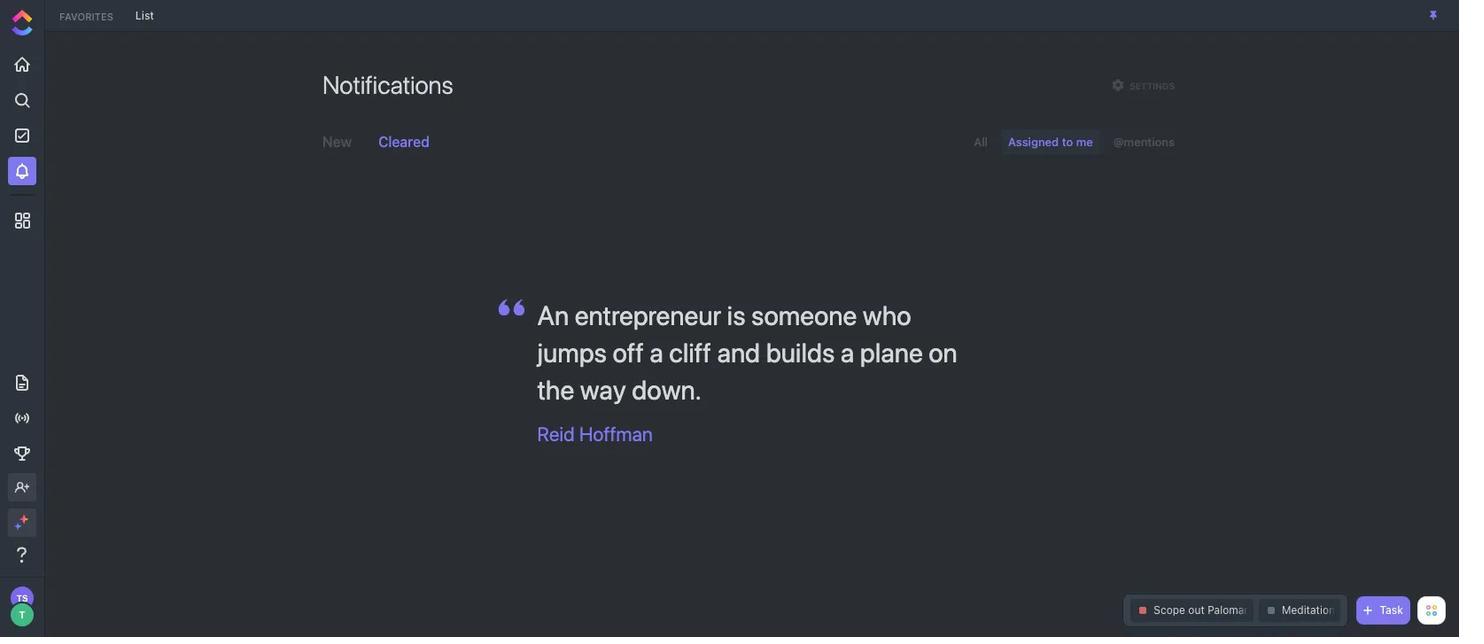 Task type: describe. For each thing, give the bounding box(es) containing it.
cleared
[[379, 134, 430, 150]]

settings
[[1130, 81, 1175, 91]]

entrepreneur
[[575, 299, 722, 330]]

and
[[717, 337, 761, 368]]

who
[[863, 299, 912, 330]]

favorites
[[59, 10, 113, 22]]

1 a from the left
[[650, 337, 664, 368]]

way
[[580, 374, 626, 405]]

an entrepreneur is someone who jumps off a cliff and builds a plane on the way down.
[[538, 299, 958, 405]]

the
[[538, 374, 575, 405]]

2 a from the left
[[841, 337, 855, 368]]

plane
[[860, 337, 923, 368]]

task
[[1380, 604, 1404, 617]]

list link
[[127, 8, 163, 22]]

sparkle svg 1 image
[[19, 515, 28, 524]]

all
[[974, 134, 988, 148]]

new
[[323, 134, 352, 150]]

down.
[[632, 374, 702, 405]]

list
[[135, 8, 154, 22]]

me
[[1077, 134, 1093, 148]]



Task type: vqa. For each thing, say whether or not it's contained in the screenshot.
T
yes



Task type: locate. For each thing, give the bounding box(es) containing it.
1 horizontal spatial a
[[841, 337, 855, 368]]

sparkle svg 2 image
[[14, 523, 21, 530]]

is
[[727, 299, 746, 330]]

a right off at bottom left
[[650, 337, 664, 368]]

ts
[[16, 593, 28, 604]]

settings button
[[1107, 74, 1180, 96]]

hoffman
[[579, 423, 653, 446]]

ts t
[[16, 593, 28, 620]]

t
[[19, 609, 25, 620]]

off
[[613, 337, 644, 368]]

jumps
[[538, 337, 607, 368]]

notifications
[[323, 70, 453, 99]]

on
[[929, 337, 958, 368]]

reid
[[538, 423, 575, 446]]

0 horizontal spatial a
[[650, 337, 664, 368]]

reid hoffman
[[538, 423, 653, 446]]

assigned
[[1009, 134, 1059, 148]]

an
[[538, 299, 569, 330]]

builds
[[766, 337, 835, 368]]

assigned to me
[[1009, 134, 1093, 148]]

a
[[650, 337, 664, 368], [841, 337, 855, 368]]

@mentions
[[1114, 134, 1175, 148]]

someone
[[752, 299, 857, 330]]

a left plane
[[841, 337, 855, 368]]

cliff
[[669, 337, 712, 368]]

to
[[1062, 134, 1073, 148]]



